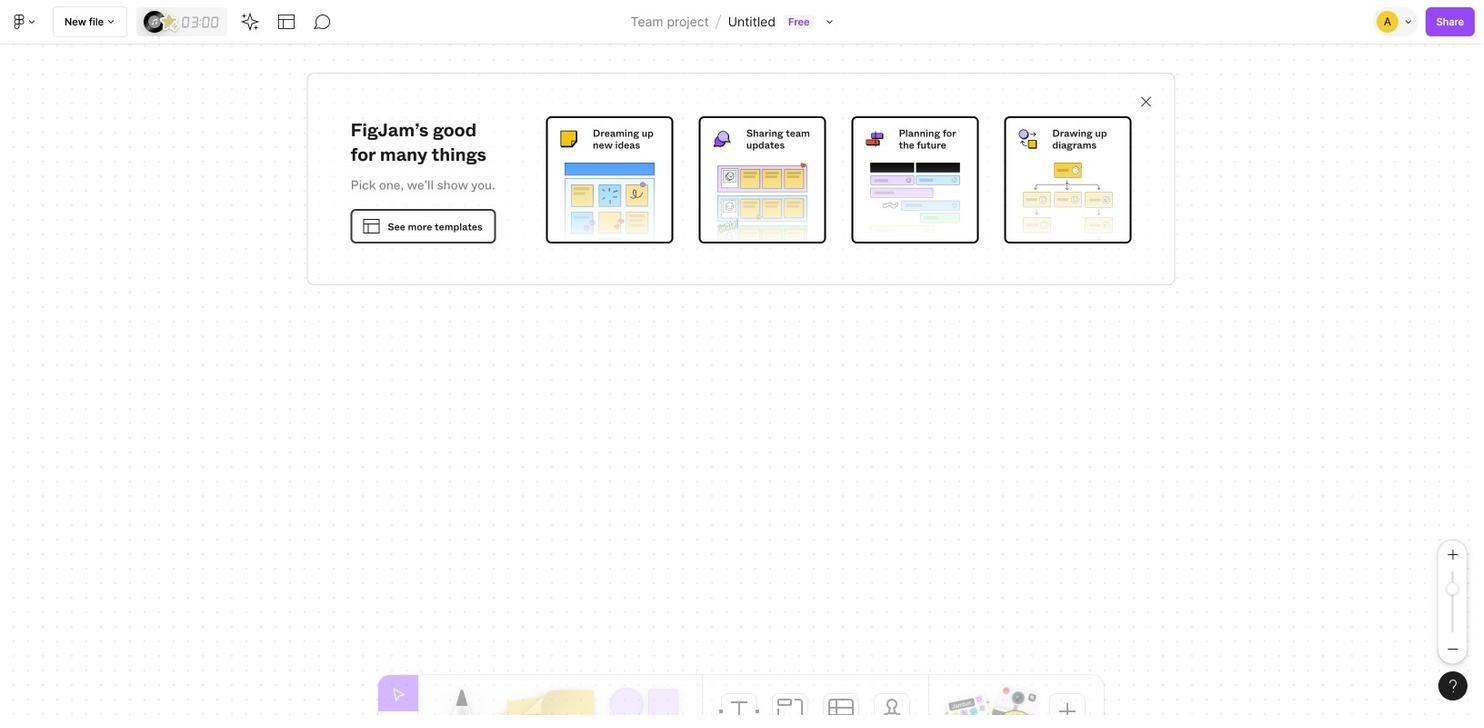 Task type: locate. For each thing, give the bounding box(es) containing it.
view comments image
[[314, 13, 332, 31]]

planning for the future option
[[852, 116, 979, 244]]



Task type: describe. For each thing, give the bounding box(es) containing it.
sharing team updates option
[[699, 116, 826, 247]]

multiplayer tools image
[[1403, 0, 1417, 44]]

drawing up diagrams option
[[1005, 116, 1132, 247]]

main toolbar region
[[0, 0, 1483, 45]]

dreaming up new ideas option
[[546, 116, 674, 247]]

File name text field
[[727, 10, 777, 34]]

make something use cases list box
[[546, 116, 1132, 247]]



Task type: vqa. For each thing, say whether or not it's contained in the screenshot.
Team Agreement Template image
no



